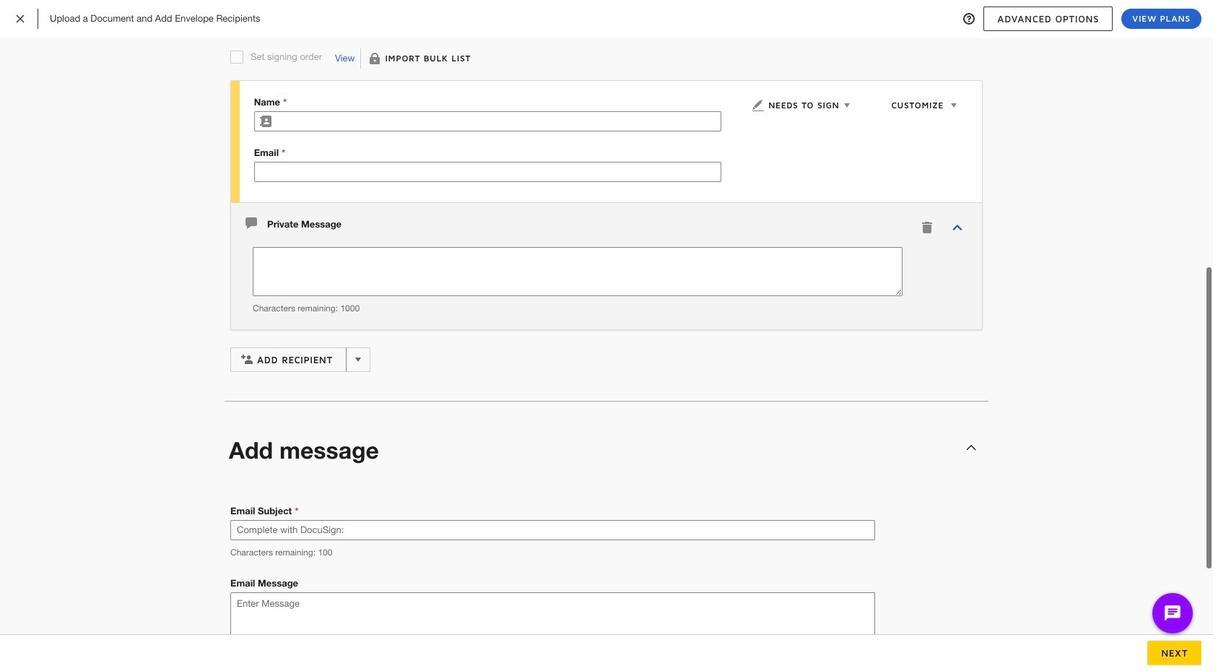 Task type: vqa. For each thing, say whether or not it's contained in the screenshot.
draft icon
no



Task type: describe. For each thing, give the bounding box(es) containing it.
Complete with DocuSign: text field
[[231, 521, 874, 540]]



Task type: locate. For each thing, give the bounding box(es) containing it.
Enter Message text field
[[230, 592, 875, 641]]

None text field
[[276, 112, 721, 131]]

None text field
[[255, 163, 721, 181], [253, 247, 903, 296], [255, 163, 721, 181], [253, 247, 903, 296]]

region
[[231, 202, 982, 329]]



